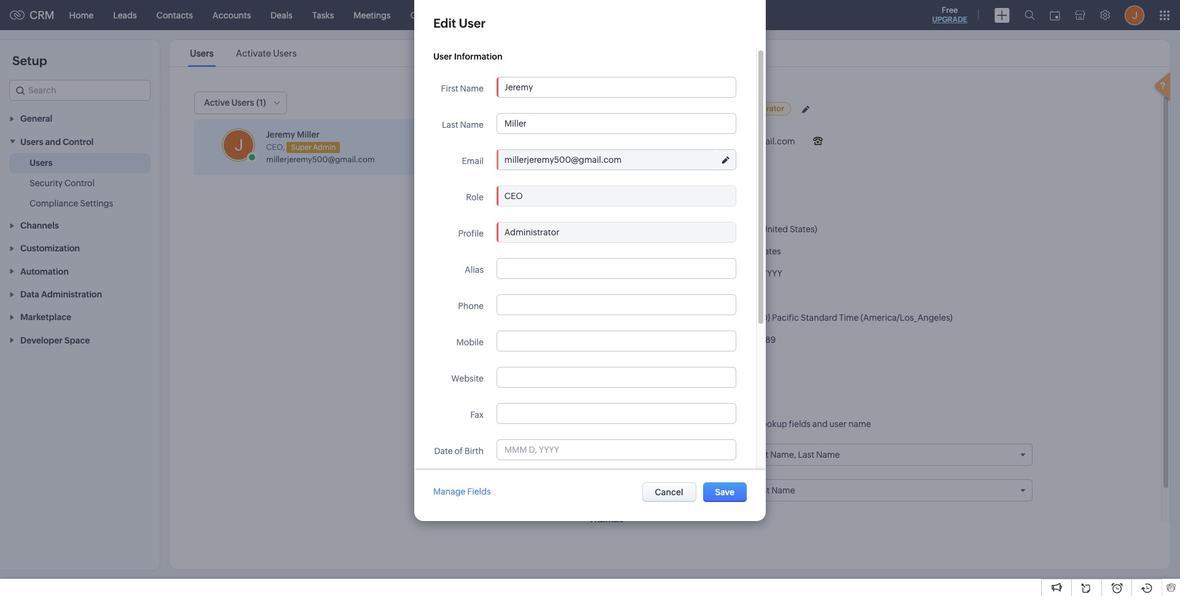 Task type: vqa. For each thing, say whether or not it's contained in the screenshot.
2nd The 5555 from the top of the page
no



Task type: locate. For each thing, give the bounding box(es) containing it.
show details link
[[589, 165, 649, 175]]

users and control
[[20, 137, 94, 147]]

date up time format
[[660, 269, 679, 278]]

preference
[[644, 484, 688, 494]]

new user
[[497, 99, 536, 108]]

jeremy inside jeremy miller ceo, super admin millerjeremy500@gmail.com
[[266, 130, 295, 140]]

active
[[204, 98, 230, 108]]

fields
[[467, 487, 491, 497]]

control inside region
[[64, 178, 94, 188]]

miller for jeremy miller ceo, super admin millerjeremy500@gmail.com
[[297, 130, 320, 140]]

standard
[[801, 313, 837, 323]]

and inside dropdown button
[[45, 137, 61, 147]]

date format
[[660, 269, 709, 278]]

beyond
[[691, 118, 719, 127]]

alias
[[465, 265, 484, 275]]

users inside dropdown button
[[20, 137, 43, 147]]

display name format & preferences it applies to fullname in column of list view, lookup fields and user name
[[589, 404, 871, 429]]

tasks link
[[302, 0, 344, 30]]

0 horizontal spatial jeremy
[[266, 130, 295, 140]]

and left user
[[812, 419, 828, 429]]

format for name
[[659, 449, 688, 459]]

miller up beyond on the top of page
[[695, 103, 720, 113]]

format inside the display name format & preferences it applies to fullname in column of list view, lookup fields and user name
[[651, 404, 683, 414]]

1 horizontal spatial in
[[702, 379, 709, 388]]

user right edit on the top
[[459, 16, 486, 30]]

calls
[[410, 10, 430, 20]]

in
[[702, 379, 709, 388], [673, 419, 681, 429]]

column
[[682, 419, 713, 429]]

format up time format
[[681, 269, 709, 278]]

information
[[454, 52, 503, 61], [620, 198, 672, 209]]

in inside the display name format & preferences it applies to fullname in column of list view, lookup fields and user name
[[673, 419, 681, 429]]

users link inside list
[[188, 48, 216, 58]]

2 vertical spatial user
[[517, 99, 536, 108]]

crm link
[[10, 9, 54, 22]]

date for date format
[[660, 269, 679, 278]]

jeremy
[[661, 103, 693, 113], [266, 130, 295, 140]]

1 horizontal spatial and
[[812, 419, 828, 429]]

list
[[179, 40, 308, 66]]

millerjeremy500@gmail.com down beyond imagination link at top
[[678, 136, 795, 146]]

users and control region
[[0, 153, 160, 214]]

1 horizontal spatial miller
[[695, 103, 720, 113]]

0 vertical spatial miller
[[695, 103, 720, 113]]

and inside the display name format & preferences it applies to fullname in column of list view, lookup fields and user name
[[812, 419, 828, 429]]

jeremy up ceo,
[[266, 130, 295, 140]]

format up zone
[[681, 291, 709, 301]]

0 horizontal spatial date
[[434, 446, 453, 456]]

control up users and control region
[[63, 137, 94, 147]]

pacific
[[772, 313, 799, 323]]

0 vertical spatial and
[[45, 137, 61, 147]]

information down details
[[620, 198, 672, 209]]

english
[[728, 224, 757, 234]]

themes
[[589, 516, 624, 526]]

1 vertical spatial -
[[728, 379, 730, 388]]

jeremy up beyond on the top of page
[[661, 103, 693, 113]]

miller for jeremy miller
[[695, 103, 720, 113]]

1 vertical spatial information
[[620, 198, 672, 209]]

1 horizontal spatial users link
[[188, 48, 216, 58]]

leads link
[[103, 0, 147, 30]]

english (united states)
[[728, 224, 817, 234]]

show
[[589, 165, 610, 175]]

of
[[715, 419, 723, 429], [455, 446, 463, 456]]

None text field
[[497, 186, 736, 206], [497, 259, 736, 278], [497, 331, 736, 351], [497, 368, 736, 387], [497, 404, 736, 424], [497, 186, 736, 206], [497, 259, 736, 278], [497, 331, 736, 351], [497, 368, 736, 387], [497, 404, 736, 424]]

1 vertical spatial jeremy
[[266, 130, 295, 140]]

hours
[[738, 291, 762, 301]]

users link
[[188, 48, 216, 58], [30, 157, 53, 169]]

meetings link
[[344, 0, 401, 30]]

jeremy for jeremy miller ceo, super admin millerjeremy500@gmail.com
[[266, 130, 295, 140]]

1 vertical spatial and
[[812, 419, 828, 429]]

time down date format
[[659, 291, 679, 301]]

user up first
[[433, 52, 452, 61]]

deals link
[[261, 0, 302, 30]]

name up to
[[623, 404, 649, 414]]

zone
[[689, 313, 709, 323]]

beyond imagination
[[691, 118, 766, 127]]

miller up super
[[297, 130, 320, 140]]

manage
[[433, 487, 466, 497]]

millerjeremy500@gmail.com down admin
[[266, 155, 375, 164]]

time format
[[659, 291, 709, 301]]

12
[[728, 291, 736, 301]]

first
[[441, 84, 458, 93]]

import
[[488, 124, 515, 134]]

name right the last on the left top of the page
[[460, 120, 484, 130]]

- up preferences
[[728, 379, 730, 388]]

0 horizontal spatial information
[[454, 52, 503, 61]]

settings
[[80, 198, 113, 208]]

leads
[[113, 10, 137, 20]]

format down fullname
[[659, 449, 688, 459]]

(america/los_angeles)
[[861, 313, 953, 323]]

compliance settings
[[30, 198, 113, 208]]

of left birth
[[455, 446, 463, 456]]

contacts
[[157, 10, 193, 20]]

-
[[751, 313, 754, 323], [728, 379, 730, 388]]

compliance
[[30, 198, 78, 208]]

user
[[459, 16, 486, 30], [433, 52, 452, 61], [517, 99, 536, 108]]

users link down contacts link
[[188, 48, 216, 58]]

1 horizontal spatial date
[[660, 269, 679, 278]]

user for new user
[[517, 99, 536, 108]]

of left list
[[715, 419, 723, 429]]

cancel
[[655, 487, 683, 497]]

reports link
[[440, 0, 491, 30]]

time
[[659, 291, 679, 301], [668, 313, 687, 323], [839, 313, 859, 323]]

1 horizontal spatial millerjeremy500@gmail.com
[[678, 136, 795, 146]]

date for date of birth
[[434, 446, 453, 456]]

name inside the display name format & preferences it applies to fullname in column of list view, lookup fields and user name
[[623, 404, 649, 414]]

1 vertical spatial date
[[434, 446, 453, 456]]

format for date
[[681, 269, 709, 278]]

1 vertical spatial millerjeremy500@gmail.com
[[266, 155, 375, 164]]

deals
[[271, 10, 293, 20]]

cancel button
[[642, 482, 696, 502]]

0 vertical spatial -
[[751, 313, 754, 323]]

beyond imagination link
[[691, 118, 769, 127]]

None text field
[[497, 77, 736, 97], [497, 114, 736, 133], [497, 150, 716, 170], [497, 223, 736, 242], [497, 295, 736, 315], [497, 77, 736, 97], [497, 114, 736, 133], [497, 150, 716, 170], [497, 223, 736, 242], [497, 295, 736, 315]]

0 vertical spatial users link
[[188, 48, 216, 58]]

name right first
[[460, 84, 484, 93]]

1 vertical spatial control
[[64, 178, 94, 188]]

in left column
[[673, 419, 681, 429]]

0 horizontal spatial user
[[433, 52, 452, 61]]

jeremy miller
[[661, 103, 720, 113]]

information up first name on the left top of page
[[454, 52, 503, 61]]

0 horizontal spatial millerjeremy500@gmail.com
[[266, 155, 375, 164]]

0 vertical spatial jeremy
[[661, 103, 693, 113]]

and up security
[[45, 137, 61, 147]]

mobile
[[456, 337, 484, 347]]

format up fullname
[[651, 404, 683, 414]]

format
[[681, 269, 709, 278], [681, 291, 709, 301], [651, 404, 683, 414], [659, 449, 688, 459]]

MMM D, YYYY text field
[[497, 440, 736, 460]]

0 vertical spatial of
[[715, 419, 723, 429]]

date
[[660, 269, 679, 278], [434, 446, 453, 456]]

time right standard
[[839, 313, 859, 323]]

and
[[45, 137, 61, 147], [812, 419, 828, 429]]

1 vertical spatial in
[[673, 419, 681, 429]]

1 horizontal spatial user
[[459, 16, 486, 30]]

- right (gmt
[[751, 313, 754, 323]]

information for user information
[[454, 52, 503, 61]]

0 vertical spatial information
[[454, 52, 503, 61]]

0 vertical spatial control
[[63, 137, 94, 147]]

miller inside jeremy miller ceo, super admin millerjeremy500@gmail.com
[[297, 130, 320, 140]]

states
[[756, 246, 781, 256]]

time for time zone
[[668, 313, 687, 323]]

1 vertical spatial miller
[[297, 130, 320, 140]]

(gmt -8:0) pacific standard time (america/los_angeles)
[[728, 313, 953, 323]]

0 horizontal spatial miller
[[297, 130, 320, 140]]

0 horizontal spatial and
[[45, 137, 61, 147]]

new user button
[[479, 94, 548, 114]]

activate users
[[236, 48, 297, 58]]

user inside button
[[517, 99, 536, 108]]

applies
[[596, 419, 625, 429]]

0 vertical spatial date
[[660, 269, 679, 278]]

1 vertical spatial users link
[[30, 157, 53, 169]]

1 vertical spatial of
[[455, 446, 463, 456]]

1 horizontal spatial information
[[620, 198, 672, 209]]

2 horizontal spatial user
[[517, 99, 536, 108]]

0 horizontal spatial users link
[[30, 157, 53, 169]]

home link
[[59, 0, 103, 30]]

123,456.789
[[728, 335, 776, 345]]

manage fields
[[433, 487, 491, 497]]

time for time format
[[659, 291, 679, 301]]

name down fullname
[[634, 449, 657, 459]]

free
[[942, 6, 958, 15]]

date left birth
[[434, 446, 453, 456]]

profile
[[458, 229, 484, 239]]

mmm
[[728, 269, 750, 278]]

user right new
[[517, 99, 536, 108]]

in right the member
[[702, 379, 709, 388]]

control inside dropdown button
[[63, 137, 94, 147]]

meetings
[[354, 10, 391, 20]]

super
[[291, 143, 312, 152]]

edit
[[433, 16, 456, 30]]

users link up security
[[30, 157, 53, 169]]

control up compliance settings link
[[64, 178, 94, 188]]

0 horizontal spatial in
[[673, 419, 681, 429]]

0 vertical spatial user
[[459, 16, 486, 30]]

1 horizontal spatial of
[[715, 419, 723, 429]]

1 horizontal spatial jeremy
[[661, 103, 693, 113]]

time left zone
[[668, 313, 687, 323]]

0 horizontal spatial -
[[728, 379, 730, 388]]



Task type: describe. For each thing, give the bounding box(es) containing it.
import users
[[488, 124, 539, 134]]

users inside region
[[30, 158, 53, 168]]

compliance settings link
[[30, 197, 113, 209]]

0 vertical spatial millerjeremy500@gmail.com
[[678, 136, 795, 146]]

crm
[[30, 9, 54, 22]]

member
[[666, 379, 700, 388]]

format for time
[[681, 291, 709, 301]]

website
[[451, 374, 484, 384]]

groups
[[589, 357, 621, 368]]

to
[[627, 419, 635, 429]]

fullname
[[637, 419, 671, 429]]

1 horizontal spatial -
[[751, 313, 754, 323]]

imagination
[[721, 118, 766, 127]]

display
[[589, 404, 621, 414]]

fax
[[470, 410, 484, 420]]

1 vertical spatial user
[[433, 52, 452, 61]]

contacts link
[[147, 0, 203, 30]]

reports
[[450, 10, 481, 20]]

home
[[69, 10, 94, 20]]

united states
[[728, 246, 781, 256]]

accounts link
[[203, 0, 261, 30]]

name for last
[[460, 120, 484, 130]]

tasks
[[312, 10, 334, 20]]

calls link
[[401, 0, 440, 30]]

lookup
[[760, 419, 787, 429]]

user for edit user
[[459, 16, 486, 30]]

activate
[[236, 48, 271, 58]]

upgrade
[[932, 15, 968, 24]]

sort order preference
[[602, 484, 688, 494]]

name for first
[[460, 84, 484, 93]]

jeremy for jeremy miller
[[661, 103, 693, 113]]

(gmt
[[728, 313, 749, 323]]

edit user
[[433, 16, 486, 30]]

list containing users
[[179, 40, 308, 66]]

phone
[[458, 301, 484, 311]]

security control link
[[30, 177, 94, 189]]

name
[[849, 419, 871, 429]]

save
[[715, 487, 735, 497]]

name format
[[634, 449, 688, 459]]

admin
[[313, 143, 336, 152]]

role
[[466, 192, 484, 202]]

save button
[[703, 482, 747, 502]]

states)
[[790, 224, 817, 234]]

sort
[[602, 484, 619, 494]]

view,
[[738, 419, 758, 429]]

free upgrade
[[932, 6, 968, 24]]

0 vertical spatial in
[[702, 379, 709, 388]]

first name
[[441, 84, 484, 93]]

mmm d, yyyy
[[728, 269, 782, 278]]

12 hours
[[728, 291, 762, 301]]

d,
[[752, 269, 760, 278]]

name for display
[[623, 404, 649, 414]]

united
[[728, 246, 754, 256]]

user
[[829, 419, 847, 429]]

&
[[685, 404, 691, 414]]

accounts
[[213, 10, 251, 20]]

of inside the display name format & preferences it applies to fullname in column of list view, lookup fields and user name
[[715, 419, 723, 429]]

locale information
[[589, 198, 672, 209]]

users and control button
[[0, 130, 160, 153]]

users link for activate users 'link'
[[188, 48, 216, 58]]

(united
[[759, 224, 788, 234]]

jeremy miller ceo, super admin millerjeremy500@gmail.com
[[266, 130, 375, 164]]

security
[[30, 178, 63, 188]]

show details
[[589, 165, 637, 175]]

date of birth
[[434, 446, 484, 456]]

it
[[589, 419, 594, 429]]

email
[[462, 156, 484, 166]]

last name
[[442, 120, 484, 130]]

security control
[[30, 178, 94, 188]]

fields
[[789, 419, 811, 429]]

users link for security control link at the top of the page
[[30, 157, 53, 169]]

yyyy
[[762, 269, 782, 278]]

time zone
[[668, 313, 709, 323]]

last
[[442, 120, 458, 130]]

information for locale information
[[620, 198, 672, 209]]

users (1)
[[231, 98, 266, 108]]

administrator
[[733, 104, 785, 113]]

details
[[612, 165, 637, 175]]

0 horizontal spatial of
[[455, 446, 463, 456]]

preferences
[[693, 404, 746, 414]]

millerjeremy500@gmail.com link
[[266, 155, 375, 164]]



